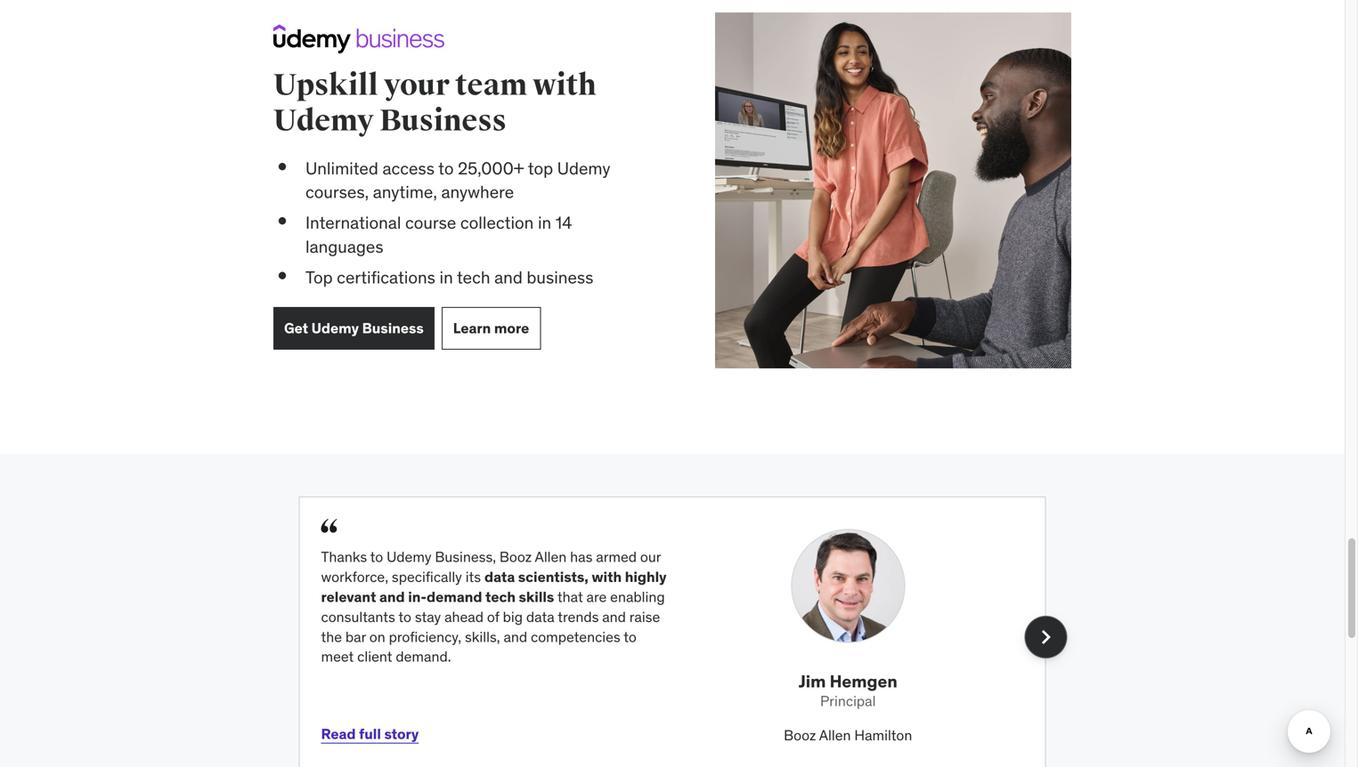 Task type: vqa. For each thing, say whether or not it's contained in the screenshot.
Search for anything TEXT FIELD
no



Task type: locate. For each thing, give the bounding box(es) containing it.
business
[[379, 102, 507, 139], [362, 319, 424, 337]]

are
[[587, 588, 607, 607]]

0 horizontal spatial booz
[[500, 548, 532, 567]]

specifically
[[392, 568, 462, 587]]

1 vertical spatial small image
[[273, 266, 291, 286]]

0 vertical spatial data
[[485, 568, 515, 587]]

14
[[556, 212, 572, 234]]

upskill your team with udemy business
[[273, 67, 596, 139]]

that are enabling consultants to stay ahead of big data trends and raise the bar on proficiency, skills, and competencies to meet client demand.
[[321, 588, 665, 666]]

and left in-
[[379, 588, 405, 607]]

armed
[[596, 548, 637, 567]]

1 vertical spatial allen
[[819, 727, 851, 745]]

to up workforce,
[[370, 548, 383, 567]]

1 vertical spatial tech
[[485, 588, 516, 607]]

to down 'raise'
[[624, 628, 637, 647]]

data
[[485, 568, 515, 587], [526, 608, 555, 627]]

has
[[570, 548, 593, 567]]

story
[[384, 726, 419, 744]]

carousel element
[[299, 497, 1068, 768]]

small image up small icon
[[273, 157, 291, 177]]

0 vertical spatial in
[[538, 212, 552, 234]]

to
[[438, 158, 454, 179], [370, 548, 383, 567], [399, 608, 411, 627], [624, 628, 637, 647]]

and down are
[[602, 608, 626, 627]]

0 vertical spatial business
[[379, 102, 507, 139]]

udemy right "top"
[[557, 158, 611, 179]]

small image for top
[[273, 266, 291, 286]]

collection
[[460, 212, 534, 234]]

stay
[[415, 608, 441, 627]]

0 vertical spatial booz
[[500, 548, 532, 567]]

international
[[306, 212, 401, 234]]

bar
[[346, 628, 366, 647]]

0 horizontal spatial in
[[440, 267, 453, 288]]

data down skills
[[526, 608, 555, 627]]

small image
[[273, 211, 291, 231]]

udemy up specifically
[[387, 548, 432, 567]]

1 vertical spatial with
[[592, 568, 622, 587]]

0 vertical spatial with
[[533, 67, 596, 104]]

1 horizontal spatial booz
[[784, 727, 816, 745]]

25,000+
[[458, 158, 524, 179]]

1 small image from the top
[[273, 157, 291, 177]]

of
[[487, 608, 500, 627]]

0 horizontal spatial allen
[[535, 548, 567, 567]]

data right its
[[485, 568, 515, 587]]

tech up learn
[[457, 267, 490, 288]]

1 horizontal spatial in
[[538, 212, 552, 234]]

2 small image from the top
[[273, 266, 291, 286]]

client
[[357, 648, 392, 666]]

small image for unlimited
[[273, 157, 291, 177]]

raise
[[630, 608, 660, 627]]

to right access
[[438, 158, 454, 179]]

allen
[[535, 548, 567, 567], [819, 727, 851, 745]]

booz
[[500, 548, 532, 567], [784, 727, 816, 745]]

scientists,
[[518, 568, 589, 587]]

to left stay
[[399, 608, 411, 627]]

top
[[528, 158, 553, 179]]

in
[[538, 212, 552, 234], [440, 267, 453, 288]]

allen inside thanks to udemy business, booz allen has armed our workforce, specifically its
[[535, 548, 567, 567]]

small image left top
[[273, 266, 291, 286]]

booz up data scientists, with highly relevant and in-demand tech skills
[[500, 548, 532, 567]]

1 vertical spatial booz
[[784, 727, 816, 745]]

booz inside thanks to udemy business, booz allen has armed our workforce, specifically its
[[500, 548, 532, 567]]

and up more
[[494, 267, 523, 288]]

1 vertical spatial data
[[526, 608, 555, 627]]

courses,
[[306, 181, 369, 203]]

booz down jim
[[784, 727, 816, 745]]

skills
[[519, 588, 554, 607]]

udemy inside unlimited access to 25,000+ top udemy courses, anytime, anywhere
[[557, 158, 611, 179]]

trends
[[558, 608, 599, 627]]

languages
[[306, 236, 384, 257]]

get udemy business link
[[273, 307, 435, 350]]

and
[[494, 267, 523, 288], [379, 588, 405, 607], [602, 608, 626, 627], [504, 628, 527, 647]]

in down international course collection in 14 languages
[[440, 267, 453, 288]]

hemgen
[[830, 671, 898, 692]]

0 vertical spatial allen
[[535, 548, 567, 567]]

tech up of
[[485, 588, 516, 607]]

international course collection in 14 languages
[[306, 212, 572, 257]]

0 horizontal spatial data
[[485, 568, 515, 587]]

with down 'armed'
[[592, 568, 622, 587]]

data scientists, with highly relevant and in-demand tech skills
[[321, 568, 667, 607]]

small image
[[273, 157, 291, 177], [273, 266, 291, 286]]

relevant
[[321, 588, 376, 607]]

business up access
[[379, 102, 507, 139]]

business down certifications
[[362, 319, 424, 337]]

udemy up unlimited
[[273, 102, 374, 139]]

in left 14
[[538, 212, 552, 234]]

on
[[369, 628, 385, 647]]

workforce,
[[321, 568, 388, 587]]

0 vertical spatial small image
[[273, 157, 291, 177]]

1 vertical spatial business
[[362, 319, 424, 337]]

learn
[[453, 319, 491, 337]]

anywhere
[[441, 181, 514, 203]]

the
[[321, 628, 342, 647]]

tech
[[457, 267, 490, 288], [485, 588, 516, 607]]

highly
[[625, 568, 667, 587]]

allen up the scientists,
[[535, 548, 567, 567]]

in-
[[408, 588, 427, 607]]

with right 'team'
[[533, 67, 596, 104]]

unlimited access to 25,000+ top udemy courses, anytime, anywhere
[[306, 158, 611, 203]]

1 horizontal spatial data
[[526, 608, 555, 627]]

to inside thanks to udemy business, booz allen has armed our workforce, specifically its
[[370, 548, 383, 567]]

udemy
[[273, 102, 374, 139], [557, 158, 611, 179], [311, 319, 359, 337], [387, 548, 432, 567]]

allen down principal
[[819, 727, 851, 745]]

with
[[533, 67, 596, 104], [592, 568, 622, 587]]



Task type: describe. For each thing, give the bounding box(es) containing it.
our
[[640, 548, 661, 567]]

course
[[405, 212, 456, 234]]

1 vertical spatial in
[[440, 267, 453, 288]]

more
[[494, 319, 529, 337]]

learn more
[[453, 319, 529, 337]]

anytime,
[[373, 181, 437, 203]]

and inside data scientists, with highly relevant and in-demand tech skills
[[379, 588, 405, 607]]

principal
[[820, 693, 876, 711]]

get udemy business
[[284, 319, 424, 337]]

0 vertical spatial tech
[[457, 267, 490, 288]]

full
[[359, 726, 381, 744]]

ahead
[[445, 608, 484, 627]]

read full story
[[321, 726, 419, 744]]

that
[[557, 588, 583, 607]]

consultants
[[321, 608, 395, 627]]

demand.
[[396, 648, 451, 666]]

1 horizontal spatial allen
[[819, 727, 851, 745]]

meet
[[321, 648, 354, 666]]

read full story link
[[321, 714, 419, 756]]

get
[[284, 319, 308, 337]]

competencies
[[531, 628, 621, 647]]

business
[[527, 267, 594, 288]]

read
[[321, 726, 356, 744]]

unlimited
[[306, 158, 378, 179]]

udemy business image
[[273, 24, 444, 53]]

jim hemgen principal
[[799, 671, 898, 711]]

your
[[384, 67, 450, 104]]

data inside that are enabling consultants to stay ahead of big data trends and raise the bar on proficiency, skills, and competencies to meet client demand.
[[526, 608, 555, 627]]

access
[[383, 158, 435, 179]]

upskill
[[273, 67, 378, 104]]

enabling
[[610, 588, 665, 607]]

jim
[[799, 671, 826, 692]]

skills,
[[465, 628, 500, 647]]

tech inside data scientists, with highly relevant and in-demand tech skills
[[485, 588, 516, 607]]

with inside data scientists, with highly relevant and in-demand tech skills
[[592, 568, 622, 587]]

business,
[[435, 548, 496, 567]]

thanks to udemy business, booz allen has armed our workforce, specifically its
[[321, 548, 661, 587]]

next image
[[1032, 624, 1060, 652]]

learn more link
[[442, 307, 541, 350]]

to inside unlimited access to 25,000+ top udemy courses, anytime, anywhere
[[438, 158, 454, 179]]

top certifications in tech and business
[[306, 267, 594, 288]]

booz allen hamilton
[[784, 727, 912, 745]]

top
[[306, 267, 333, 288]]

udemy inside thanks to udemy business, booz allen has armed our workforce, specifically its
[[387, 548, 432, 567]]

business inside the upskill your team with udemy business
[[379, 102, 507, 139]]

udemy right get
[[311, 319, 359, 337]]

demand
[[427, 588, 482, 607]]

certifications
[[337, 267, 436, 288]]

hamilton
[[855, 727, 912, 745]]

with inside the upskill your team with udemy business
[[533, 67, 596, 104]]

team
[[455, 67, 527, 104]]

in inside international course collection in 14 languages
[[538, 212, 552, 234]]

udemy inside the upskill your team with udemy business
[[273, 102, 374, 139]]

thanks
[[321, 548, 367, 567]]

and down big
[[504, 628, 527, 647]]

big
[[503, 608, 523, 627]]

proficiency,
[[389, 628, 462, 647]]

its
[[466, 568, 481, 587]]

data inside data scientists, with highly relevant and in-demand tech skills
[[485, 568, 515, 587]]



